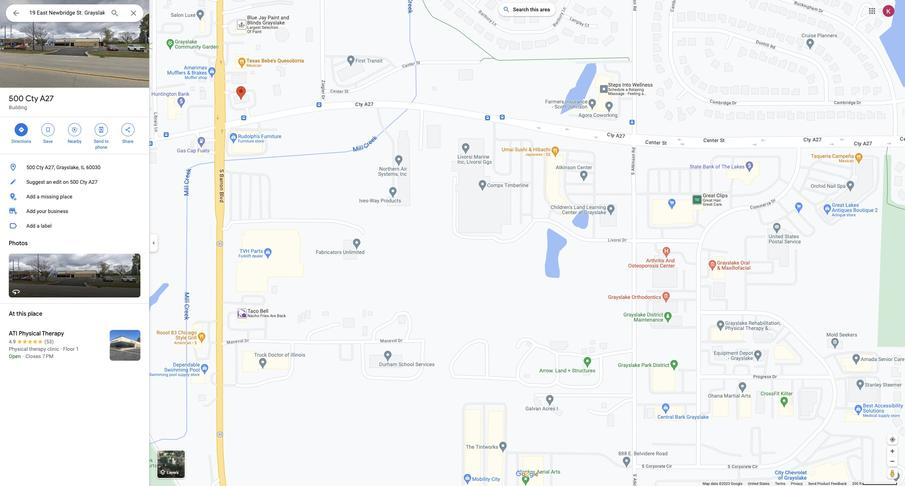 Task type: vqa. For each thing, say whether or not it's contained in the screenshot.
IL
yes



Task type: describe. For each thing, give the bounding box(es) containing it.
a for label
[[37, 223, 39, 229]]

business
[[48, 208, 68, 214]]


[[125, 126, 131, 134]]

a for missing
[[37, 194, 39, 200]]

cty for a27,
[[36, 165, 44, 170]]

 button
[[6, 4, 26, 23]]

states
[[759, 482, 770, 486]]

500 cty a27 building
[[9, 94, 54, 110]]

ati physical therapy
[[9, 330, 64, 338]]

show your location image
[[889, 437, 896, 443]]

add for add your business
[[26, 208, 35, 214]]

send to phone
[[94, 139, 109, 150]]

product
[[817, 482, 830, 486]]

zoom in image
[[890, 449, 895, 454]]


[[18, 126, 25, 134]]

united
[[748, 482, 758, 486]]

500 for a27
[[9, 94, 24, 104]]

therapy
[[29, 346, 46, 352]]

(53)
[[44, 339, 54, 345]]

add for add a label
[[26, 223, 35, 229]]

500 cty a27 main content
[[0, 0, 149, 486]]

place inside button
[[60, 194, 72, 200]]

a27 inside button
[[88, 179, 98, 185]]

search this area
[[513, 7, 550, 12]]

cty inside button
[[80, 179, 87, 185]]

terms button
[[775, 482, 785, 486]]

60030
[[86, 165, 101, 170]]

19 East Newbridge St. Grayslake, IL 60030 field
[[6, 4, 143, 22]]

physical therapy clinic · floor 1 open ⋅ closes 7 pm
[[9, 346, 79, 359]]

privacy button
[[791, 482, 803, 486]]

therapy
[[42, 330, 64, 338]]

your
[[37, 208, 47, 214]]

500 cty a27, grayslake, il 60030
[[26, 165, 101, 170]]

show street view coverage image
[[887, 468, 898, 479]]


[[12, 8, 20, 18]]

none field inside 19 east newbridge st. grayslake, il 60030 field
[[29, 8, 105, 17]]

nearby
[[68, 139, 82, 144]]

photos
[[9, 240, 28, 247]]

missing
[[41, 194, 59, 200]]

suggest an edit on 500 cty a27 button
[[0, 175, 149, 189]]

send for send product feedback
[[808, 482, 816, 486]]

directions
[[12, 139, 31, 144]]

clinic
[[47, 346, 59, 352]]

map data ©2023 google
[[703, 482, 742, 486]]

ft
[[859, 482, 862, 486]]

500 inside button
[[70, 179, 79, 185]]

4.9 stars 53 reviews image
[[9, 338, 54, 346]]

edit
[[53, 179, 62, 185]]

on
[[63, 179, 69, 185]]

physical inside physical therapy clinic · floor 1 open ⋅ closes 7 pm
[[9, 346, 28, 352]]

privacy
[[791, 482, 803, 486]]

closes
[[25, 354, 41, 359]]

a27 inside 500 cty a27 building
[[40, 94, 54, 104]]


[[45, 126, 51, 134]]

200
[[852, 482, 858, 486]]

an
[[46, 179, 52, 185]]

add a label
[[26, 223, 52, 229]]

7 pm
[[42, 354, 53, 359]]



Task type: locate. For each thing, give the bounding box(es) containing it.
this inside button
[[530, 7, 539, 12]]

il
[[81, 165, 85, 170]]

a inside button
[[37, 194, 39, 200]]

this inside 500 cty a27 main content
[[16, 310, 26, 318]]

0 vertical spatial cty
[[25, 94, 38, 104]]

footer containing map data ©2023 google
[[703, 482, 852, 486]]

layers
[[167, 471, 179, 475]]

⋅
[[22, 354, 24, 359]]

suggest an edit on 500 cty a27
[[26, 179, 98, 185]]

this
[[530, 7, 539, 12], [16, 310, 26, 318]]

place
[[60, 194, 72, 200], [28, 310, 42, 318]]

place down "on"
[[60, 194, 72, 200]]

2 vertical spatial 500
[[70, 179, 79, 185]]

0 vertical spatial send
[[94, 139, 104, 144]]

data
[[711, 482, 718, 486]]

cty
[[25, 94, 38, 104], [36, 165, 44, 170], [80, 179, 87, 185]]

1 horizontal spatial 500
[[26, 165, 35, 170]]

cty left a27,
[[36, 165, 44, 170]]

cty up building
[[25, 94, 38, 104]]

2 horizontal spatial 500
[[70, 179, 79, 185]]

send inside send to phone
[[94, 139, 104, 144]]

 search field
[[6, 4, 143, 23]]

0 vertical spatial physical
[[19, 330, 41, 338]]

©2023
[[719, 482, 730, 486]]

add left label on the top left of page
[[26, 223, 35, 229]]

a
[[37, 194, 39, 200], [37, 223, 39, 229]]

0 horizontal spatial place
[[28, 310, 42, 318]]

500 up suggest
[[26, 165, 35, 170]]

4.9
[[9, 339, 16, 345]]

500 cty a27, grayslake, il 60030 button
[[0, 160, 149, 175]]

add your business link
[[0, 204, 149, 219]]

2 add from the top
[[26, 208, 35, 214]]

add inside button
[[26, 194, 35, 200]]

united states
[[748, 482, 770, 486]]

send left product
[[808, 482, 816, 486]]

2 vertical spatial cty
[[80, 179, 87, 185]]

a left label on the top left of page
[[37, 223, 39, 229]]

cty inside 500 cty a27 building
[[25, 94, 38, 104]]

ati
[[9, 330, 17, 338]]

1 horizontal spatial place
[[60, 194, 72, 200]]

send product feedback
[[808, 482, 847, 486]]

200 ft
[[852, 482, 862, 486]]

add a missing place button
[[0, 189, 149, 204]]

1 vertical spatial cty
[[36, 165, 44, 170]]

place up ati physical therapy
[[28, 310, 42, 318]]

add
[[26, 194, 35, 200], [26, 208, 35, 214], [26, 223, 35, 229]]

1 vertical spatial place
[[28, 310, 42, 318]]

500 for a27,
[[26, 165, 35, 170]]

1 horizontal spatial a27
[[88, 179, 98, 185]]


[[98, 126, 104, 134]]

actions for 500 cty a27 region
[[0, 117, 149, 154]]

a inside button
[[37, 223, 39, 229]]

map
[[703, 482, 710, 486]]

at
[[9, 310, 15, 318]]

building
[[9, 105, 27, 110]]

grayslake,
[[56, 165, 79, 170]]

1 vertical spatial send
[[808, 482, 816, 486]]

footer inside google maps element
[[703, 482, 852, 486]]

at this place
[[9, 310, 42, 318]]

200 ft button
[[852, 482, 897, 486]]

1 a from the top
[[37, 194, 39, 200]]

open
[[9, 354, 21, 359]]

google account: kenny nguyen  
(kenny.nguyen@adept.ai) image
[[883, 5, 894, 17]]

a27
[[40, 94, 54, 104], [88, 179, 98, 185]]

label
[[41, 223, 52, 229]]

search
[[513, 7, 529, 12]]

1 vertical spatial 500
[[26, 165, 35, 170]]

0 vertical spatial add
[[26, 194, 35, 200]]

0 horizontal spatial send
[[94, 139, 104, 144]]

1 vertical spatial a
[[37, 223, 39, 229]]

zoom out image
[[890, 459, 895, 464]]


[[71, 126, 78, 134]]

1 vertical spatial add
[[26, 208, 35, 214]]

None field
[[29, 8, 105, 17]]

add a label button
[[0, 219, 149, 233]]

google
[[731, 482, 742, 486]]

500 right "on"
[[70, 179, 79, 185]]

1 add from the top
[[26, 194, 35, 200]]

physical
[[19, 330, 41, 338], [9, 346, 28, 352]]

1 horizontal spatial send
[[808, 482, 816, 486]]

·
[[60, 346, 62, 352]]

physical up 4.9 stars 53 reviews image
[[19, 330, 41, 338]]

send product feedback button
[[808, 482, 847, 486]]

0 horizontal spatial a27
[[40, 94, 54, 104]]

save
[[43, 139, 53, 144]]

2 a from the top
[[37, 223, 39, 229]]

2 vertical spatial add
[[26, 223, 35, 229]]

footer
[[703, 482, 852, 486]]

cty inside 'button'
[[36, 165, 44, 170]]

a27,
[[45, 165, 55, 170]]

0 horizontal spatial this
[[16, 310, 26, 318]]

add inside button
[[26, 223, 35, 229]]

500 inside 500 cty a27 building
[[9, 94, 24, 104]]

1 horizontal spatial this
[[530, 7, 539, 12]]

search this area button
[[498, 3, 556, 16]]

1 vertical spatial this
[[16, 310, 26, 318]]

a27 up 
[[40, 94, 54, 104]]

floor
[[63, 346, 75, 352]]

a left 'missing'
[[37, 194, 39, 200]]

1 vertical spatial a27
[[88, 179, 98, 185]]

this for at
[[16, 310, 26, 318]]

a27 down 60030
[[88, 179, 98, 185]]

add for add a missing place
[[26, 194, 35, 200]]

500 up building
[[9, 94, 24, 104]]

suggest
[[26, 179, 45, 185]]

add a missing place
[[26, 194, 72, 200]]

add left the your
[[26, 208, 35, 214]]

to
[[105, 139, 109, 144]]

0 vertical spatial place
[[60, 194, 72, 200]]

0 vertical spatial a
[[37, 194, 39, 200]]

collapse side panel image
[[150, 239, 158, 247]]

1
[[76, 346, 79, 352]]

feedback
[[831, 482, 847, 486]]

0 horizontal spatial 500
[[9, 94, 24, 104]]

cty down il
[[80, 179, 87, 185]]

phone
[[95, 145, 107, 150]]

0 vertical spatial a27
[[40, 94, 54, 104]]

send for send to phone
[[94, 139, 104, 144]]

this right at
[[16, 310, 26, 318]]

physical up open
[[9, 346, 28, 352]]

google maps element
[[0, 0, 905, 486]]

3 add from the top
[[26, 223, 35, 229]]

0 vertical spatial this
[[530, 7, 539, 12]]

500 inside 'button'
[[26, 165, 35, 170]]

500
[[9, 94, 24, 104], [26, 165, 35, 170], [70, 179, 79, 185]]

area
[[540, 7, 550, 12]]

united states button
[[748, 482, 770, 486]]

this for search
[[530, 7, 539, 12]]

terms
[[775, 482, 785, 486]]

share
[[122, 139, 133, 144]]

send up 'phone'
[[94, 139, 104, 144]]

1 vertical spatial physical
[[9, 346, 28, 352]]

add your business
[[26, 208, 68, 214]]

send inside "button"
[[808, 482, 816, 486]]

this left area
[[530, 7, 539, 12]]

cty for a27
[[25, 94, 38, 104]]

add down suggest
[[26, 194, 35, 200]]

0 vertical spatial 500
[[9, 94, 24, 104]]

send
[[94, 139, 104, 144], [808, 482, 816, 486]]



